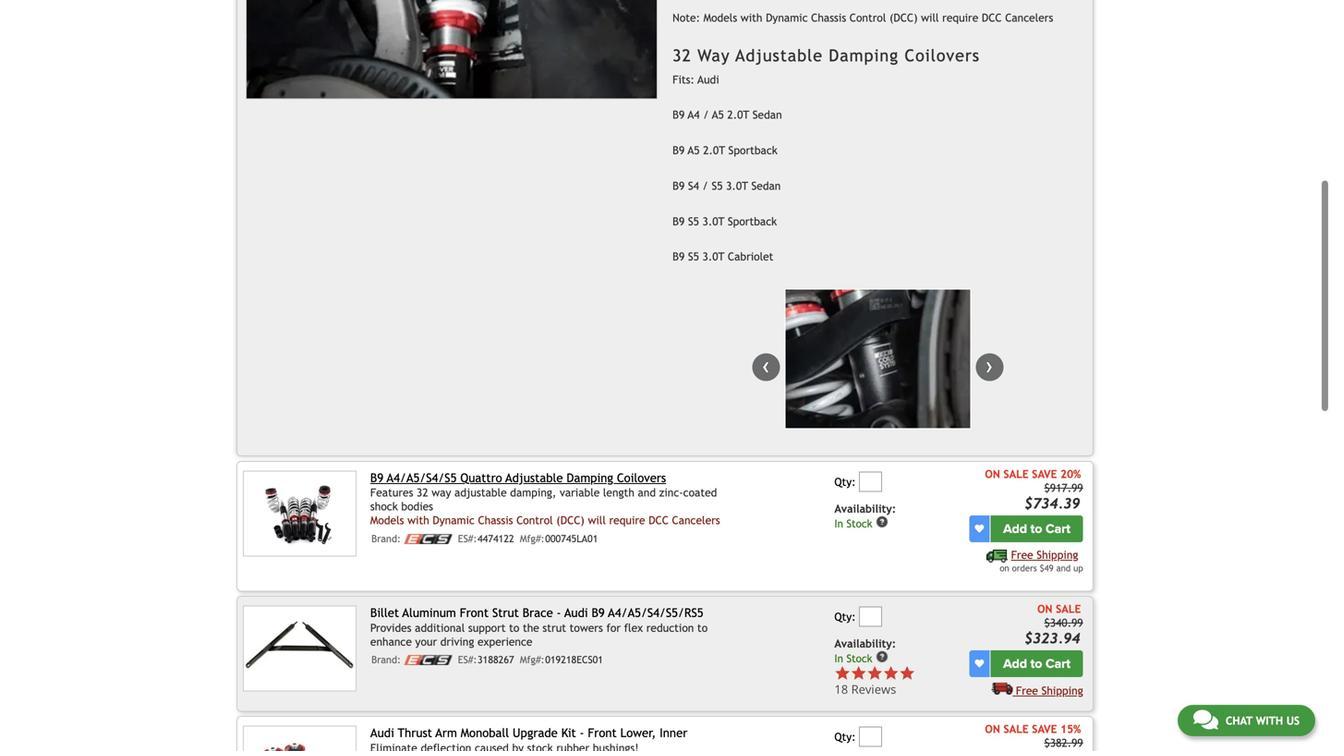 Task type: describe. For each thing, give the bounding box(es) containing it.
audi thrust arm monoball upgrade kit - front lower, inner link
[[370, 726, 688, 740]]

lower,
[[621, 726, 656, 740]]

(dcc) inside b9 a4/a5/s4/s5 quattro adjustable damping coilovers features 32 way adjustable damping, variable length and zinc-coated shock bodies models with dynamic chassis control (dcc) will require dcc cancelers
[[556, 514, 585, 527]]

a4
[[688, 108, 700, 121]]

0 vertical spatial damping
[[829, 46, 899, 65]]

features
[[370, 486, 413, 499]]

s5 for sportback
[[688, 215, 699, 228]]

‹
[[762, 353, 770, 378]]

question sign image
[[876, 650, 889, 663]]

0 vertical spatial audi
[[698, 73, 719, 86]]

$340.99
[[1045, 616, 1083, 629]]

sportback for b9 s5 3.0t sportback
[[728, 215, 777, 228]]

kit
[[561, 726, 576, 740]]

for
[[606, 621, 621, 634]]

enhance
[[370, 635, 412, 648]]

on sale save 15% $382.99
[[985, 722, 1083, 749]]

b9 for b9 a4 / a5 2.0t sedan
[[673, 108, 685, 121]]

free shipping on orders $49 and up
[[1000, 548, 1083, 573]]

18 reviews link for 2nd star image from left
[[835, 681, 915, 698]]

a4/a5/s4/s5/rs5
[[608, 606, 704, 620]]

0 vertical spatial (dcc)
[[890, 11, 918, 24]]

0 vertical spatial cancelers
[[1005, 11, 1054, 24]]

cart for $734.39
[[1046, 521, 1071, 537]]

2 star image from the left
[[867, 665, 883, 681]]

brand: for $323.94
[[371, 654, 401, 666]]

variable
[[560, 486, 600, 499]]

support
[[468, 621, 506, 634]]

1 horizontal spatial require
[[943, 11, 979, 24]]

b9 s5 3.0t cabriolet
[[673, 250, 774, 263]]

1 horizontal spatial coilovers
[[905, 46, 980, 65]]

2 vertical spatial audi
[[370, 726, 394, 740]]

es#4389692 - 006418la01kt - audi thrust arm monoball upgrade kit - front lower, inner - eliminate deflection caused by stock rubber bushings! - ecs - audi image
[[243, 726, 357, 751]]

on for $734.39
[[985, 467, 1000, 480]]

question sign image
[[876, 515, 889, 528]]

chat
[[1226, 714, 1253, 727]]

driving
[[440, 635, 474, 648]]

note: models with dynamic chassis control (dcc) will require dcc cancelers
[[673, 11, 1054, 24]]

free shipping image
[[992, 682, 1013, 695]]

to up experience
[[509, 621, 520, 634]]

b9 inside billet aluminum front strut brace - audi b9 a4/a5/s4/s5/rs5 provides additional support to the strut towers for flex reduction to enhance your driving experience
[[592, 606, 605, 620]]

damping,
[[510, 486, 556, 499]]

to right reduction
[[697, 621, 708, 634]]

upgrade
[[513, 726, 558, 740]]

additional
[[415, 621, 465, 634]]

20%
[[1061, 467, 1081, 480]]

15%
[[1061, 722, 1081, 735]]

availability: for question sign icon
[[835, 637, 896, 650]]

- inside billet aluminum front strut brace - audi b9 a4/a5/s4/s5/rs5 provides additional support to the strut towers for flex reduction to enhance your driving experience
[[557, 606, 561, 620]]

audi inside billet aluminum front strut brace - audi b9 a4/a5/s4/s5/rs5 provides additional support to the strut towers for flex reduction to enhance your driving experience
[[565, 606, 588, 620]]

$323.94
[[1025, 630, 1081, 647]]

chassis inside b9 a4/a5/s4/s5 quattro adjustable damping coilovers features 32 way adjustable damping, variable length and zinc-coated shock bodies models with dynamic chassis control (dcc) will require dcc cancelers
[[478, 514, 513, 527]]

models inside b9 a4/a5/s4/s5 quattro adjustable damping coilovers features 32 way adjustable damping, variable length and zinc-coated shock bodies models with dynamic chassis control (dcc) will require dcc cancelers
[[370, 514, 404, 527]]

add to cart for $323.94
[[1003, 656, 1071, 672]]

1 horizontal spatial 32
[[673, 46, 692, 65]]

availability: in stock for question sign icon
[[835, 637, 896, 665]]

1 horizontal spatial models
[[704, 11, 737, 24]]

zinc-
[[659, 486, 683, 499]]

‹ link
[[752, 353, 780, 381]]

your
[[415, 635, 437, 648]]

and inside free shipping on orders $49 and up
[[1057, 563, 1071, 573]]

free for free shipping
[[1016, 684, 1038, 697]]

dynamic inside b9 a4/a5/s4/s5 quattro adjustable damping coilovers features 32 way adjustable damping, variable length and zinc-coated shock bodies models with dynamic chassis control (dcc) will require dcc cancelers
[[433, 514, 475, 527]]

add for $323.94
[[1003, 656, 1027, 672]]

019218ecs01
[[545, 654, 603, 666]]

save for on sale save 15% $382.99
[[1032, 722, 1057, 735]]

/ for s5
[[703, 179, 708, 192]]

32 inside b9 a4/a5/s4/s5 quattro adjustable damping coilovers features 32 way adjustable damping, variable length and zinc-coated shock bodies models with dynamic chassis control (dcc) will require dcc cancelers
[[417, 486, 428, 499]]

1 horizontal spatial control
[[850, 11, 886, 24]]

3 star image from the left
[[899, 665, 915, 681]]

way
[[698, 46, 730, 65]]

1 horizontal spatial -
[[580, 726, 584, 740]]

0 vertical spatial dcc
[[982, 11, 1002, 24]]

quattro
[[460, 471, 502, 485]]

audi thrust arm monoball upgrade kit - front lower, inner
[[370, 726, 688, 740]]

a4/a5/s4/s5
[[387, 471, 457, 485]]

1 horizontal spatial 2.0t
[[727, 108, 750, 121]]

provides
[[370, 621, 412, 634]]

shock
[[370, 500, 398, 513]]

b9 a4/a5/s4/s5 quattro adjustable damping coilovers link
[[370, 471, 666, 485]]

add to wish list image for $734.39
[[975, 524, 984, 534]]

s4
[[688, 179, 699, 192]]

billet aluminum front strut brace - audi b9 a4/a5/s4/s5/rs5 provides additional support to the strut towers for flex reduction to enhance your driving experience
[[370, 606, 708, 648]]

0 vertical spatial 3.0t
[[726, 179, 748, 192]]

1 vertical spatial 2.0t
[[703, 144, 725, 157]]

3.0t for sportback
[[703, 215, 725, 228]]

damping inside b9 a4/a5/s4/s5 quattro adjustable damping coilovers features 32 way adjustable damping, variable length and zinc-coated shock bodies models with dynamic chassis control (dcc) will require dcc cancelers
[[567, 471, 613, 485]]

control inside b9 a4/a5/s4/s5 quattro adjustable damping coilovers features 32 way adjustable damping, variable length and zinc-coated shock bodies models with dynamic chassis control (dcc) will require dcc cancelers
[[517, 514, 553, 527]]

$49
[[1040, 563, 1054, 573]]

on
[[1000, 563, 1010, 573]]

stock for question sign image
[[847, 517, 873, 530]]

b9 a4/a5/s4/s5 quattro adjustable damping coilovers features 32 way adjustable damping, variable length and zinc-coated shock bodies models with dynamic chassis control (dcc) will require dcc cancelers
[[370, 471, 720, 527]]

1 horizontal spatial with
[[741, 11, 763, 24]]

s5 for cabriolet
[[688, 250, 699, 263]]

es#: 4474122 mfg#: 000745la01
[[458, 533, 598, 544]]

billet
[[370, 606, 399, 620]]

$734.39
[[1025, 495, 1081, 512]]

add for $734.39
[[1003, 521, 1027, 537]]

1 horizontal spatial dynamic
[[766, 11, 808, 24]]

availability: in stock for question sign image
[[835, 502, 896, 530]]

18 reviews
[[835, 681, 896, 698]]

flex
[[624, 621, 643, 634]]

3.0t for cabriolet
[[703, 250, 725, 263]]

18
[[835, 681, 848, 698]]

on sale $340.99 $323.94
[[1025, 602, 1083, 647]]

3188267
[[478, 654, 514, 666]]

ecs - corporate logo image for $323.94
[[404, 655, 452, 665]]

1 vertical spatial a5
[[688, 144, 700, 157]]

coated
[[683, 486, 717, 499]]

1 horizontal spatial front
[[588, 726, 617, 740]]

$382.99
[[1045, 736, 1083, 749]]

mfg#: for $734.39
[[520, 533, 545, 544]]

2 star image from the left
[[883, 665, 899, 681]]

bodies
[[401, 500, 433, 513]]

dcc inside b9 a4/a5/s4/s5 quattro adjustable damping coilovers features 32 way adjustable damping, variable length and zinc-coated shock bodies models with dynamic chassis control (dcc) will require dcc cancelers
[[649, 514, 669, 527]]

strut
[[543, 621, 566, 634]]



Task type: locate. For each thing, give the bounding box(es) containing it.
es#:
[[458, 533, 477, 544], [458, 654, 477, 666]]

b9
[[673, 108, 685, 121], [673, 144, 685, 157], [673, 179, 685, 192], [673, 215, 685, 228], [673, 250, 685, 263], [370, 471, 384, 485], [592, 606, 605, 620]]

1 horizontal spatial a5
[[712, 108, 724, 121]]

(dcc) up 000745la01
[[556, 514, 585, 527]]

2 ecs - corporate logo image from the top
[[404, 655, 452, 665]]

free inside free shipping on orders $49 and up
[[1011, 548, 1034, 561]]

on sale save 20% $917.99 $734.39
[[985, 467, 1083, 512]]

shipping up 15%
[[1042, 684, 1083, 697]]

1 save from the top
[[1032, 467, 1057, 480]]

2 in from the top
[[835, 652, 843, 665]]

sale inside on sale save 15% $382.99
[[1004, 722, 1029, 735]]

on down free shipping icon in the right bottom of the page
[[985, 722, 1000, 735]]

sale inside on sale save 20% $917.99 $734.39
[[1004, 467, 1029, 480]]

0 vertical spatial with
[[741, 11, 763, 24]]

0 vertical spatial brand:
[[371, 533, 401, 544]]

stock left question sign icon
[[847, 652, 873, 665]]

monoball
[[461, 726, 509, 740]]

damping down "note: models with dynamic chassis control (dcc) will require dcc cancelers"
[[829, 46, 899, 65]]

1 qty: from the top
[[835, 475, 856, 488]]

and inside b9 a4/a5/s4/s5 quattro adjustable damping coilovers features 32 way adjustable damping, variable length and zinc-coated shock bodies models with dynamic chassis control (dcc) will require dcc cancelers
[[638, 486, 656, 499]]

with down bodies
[[408, 514, 429, 527]]

1 availability: in stock from the top
[[835, 502, 896, 530]]

models down shock
[[370, 514, 404, 527]]

es#: left "4474122"
[[458, 533, 477, 544]]

add up free shipping image
[[1003, 521, 1027, 537]]

0 vertical spatial cart
[[1046, 521, 1071, 537]]

on left 20%
[[985, 467, 1000, 480]]

None text field
[[859, 727, 882, 747]]

0 horizontal spatial damping
[[567, 471, 613, 485]]

(dcc) up 32 way adjustable damping coilovers
[[890, 11, 918, 24]]

damping
[[829, 46, 899, 65], [567, 471, 613, 485]]

add to cart up free shipping
[[1003, 656, 1071, 672]]

2 vertical spatial qty:
[[835, 730, 856, 743]]

1 vertical spatial s5
[[688, 215, 699, 228]]

star image down question sign icon
[[883, 665, 899, 681]]

None text field
[[859, 472, 882, 492], [859, 607, 882, 627], [859, 472, 882, 492], [859, 607, 882, 627]]

dcc
[[982, 11, 1002, 24], [649, 514, 669, 527]]

up
[[1074, 563, 1083, 573]]

0 horizontal spatial (dcc)
[[556, 514, 585, 527]]

sedan for b9 s4 / s5 3.0t sedan
[[752, 179, 781, 192]]

1 18 reviews link from the top
[[835, 665, 966, 698]]

b9 left s4
[[673, 179, 685, 192]]

will
[[921, 11, 939, 24], [588, 514, 606, 527]]

star image right 18
[[851, 665, 867, 681]]

b9 s5 3.0t sportback
[[673, 215, 777, 228]]

s5 down s4
[[688, 215, 699, 228]]

1 vertical spatial audi
[[565, 606, 588, 620]]

0 vertical spatial mfg#:
[[520, 533, 545, 544]]

›
[[986, 353, 993, 378]]

2 18 reviews link from the top
[[835, 681, 915, 698]]

sedan
[[753, 108, 782, 121], [752, 179, 781, 192]]

32 up bodies
[[417, 486, 428, 499]]

chat with us link
[[1178, 705, 1316, 736]]

1 vertical spatial sportback
[[728, 215, 777, 228]]

2 cart from the top
[[1046, 656, 1071, 672]]

qty: for $734.39
[[835, 475, 856, 488]]

1 es#: from the top
[[458, 533, 477, 544]]

audi left thrust
[[370, 726, 394, 740]]

0 vertical spatial es#:
[[458, 533, 477, 544]]

with left us on the bottom of page
[[1256, 714, 1283, 727]]

front inside billet aluminum front strut brace - audi b9 a4/a5/s4/s5/rs5 provides additional support to the strut towers for flex reduction to enhance your driving experience
[[460, 606, 489, 620]]

dynamic
[[766, 11, 808, 24], [433, 514, 475, 527]]

2 vertical spatial sale
[[1004, 722, 1029, 735]]

es#: 3188267 mfg#: 019218ecs01
[[458, 654, 603, 666]]

0 horizontal spatial -
[[557, 606, 561, 620]]

reviews
[[851, 681, 896, 698]]

adjustable right way
[[736, 46, 823, 65]]

free right free shipping icon in the right bottom of the page
[[1016, 684, 1038, 697]]

reduction
[[646, 621, 694, 634]]

0 horizontal spatial chassis
[[478, 514, 513, 527]]

b9 s4 / s5 3.0t sedan
[[673, 179, 781, 192]]

1 in from the top
[[835, 517, 843, 530]]

free up orders
[[1011, 548, 1034, 561]]

0 vertical spatial coilovers
[[905, 46, 980, 65]]

save for on sale save 20% $917.99 $734.39
[[1032, 467, 1057, 480]]

2 add to wish list image from the top
[[975, 659, 984, 668]]

1 horizontal spatial adjustable
[[736, 46, 823, 65]]

1 vertical spatial with
[[408, 514, 429, 527]]

0 vertical spatial will
[[921, 11, 939, 24]]

with inside b9 a4/a5/s4/s5 quattro adjustable damping coilovers features 32 way adjustable damping, variable length and zinc-coated shock bodies models with dynamic chassis control (dcc) will require dcc cancelers
[[408, 514, 429, 527]]

1 vertical spatial require
[[609, 514, 645, 527]]

ecs - corporate logo image down bodies
[[404, 534, 452, 544]]

1 vertical spatial add
[[1003, 656, 1027, 672]]

1 add to wish list image from the top
[[975, 524, 984, 534]]

1 add to cart from the top
[[1003, 521, 1071, 537]]

0 vertical spatial models
[[704, 11, 737, 24]]

4474122
[[478, 533, 514, 544]]

0 horizontal spatial adjustable
[[506, 471, 563, 485]]

b9 up b9 s4 / s5 3.0t sedan
[[673, 144, 685, 157]]

2 es#: from the top
[[458, 654, 477, 666]]

save up $382.99
[[1032, 722, 1057, 735]]

orders
[[1012, 563, 1037, 573]]

2 qty: from the top
[[835, 610, 856, 623]]

ecs - corporate logo image
[[404, 534, 452, 544], [404, 655, 452, 665]]

on for $323.94
[[1038, 602, 1053, 615]]

in left question sign image
[[835, 517, 843, 530]]

1 cart from the top
[[1046, 521, 1071, 537]]

0 horizontal spatial cancelers
[[672, 514, 720, 527]]

sale inside on sale $340.99 $323.94
[[1056, 602, 1081, 615]]

cancelers inside b9 a4/a5/s4/s5 quattro adjustable damping coilovers features 32 way adjustable damping, variable length and zinc-coated shock bodies models with dynamic chassis control (dcc) will require dcc cancelers
[[672, 514, 720, 527]]

cabriolet
[[728, 250, 774, 263]]

1 vertical spatial (dcc)
[[556, 514, 585, 527]]

1 vertical spatial mfg#:
[[520, 654, 545, 666]]

3.0t left cabriolet
[[703, 250, 725, 263]]

cart down $323.94
[[1046, 656, 1071, 672]]

damping up variable
[[567, 471, 613, 485]]

2 brand: from the top
[[371, 654, 401, 666]]

shipping
[[1037, 548, 1079, 561], [1042, 684, 1083, 697]]

add to cart down $734.39
[[1003, 521, 1071, 537]]

sale down free shipping icon in the right bottom of the page
[[1004, 722, 1029, 735]]

0 vertical spatial a5
[[712, 108, 724, 121]]

qty: for $323.94
[[835, 610, 856, 623]]

billet aluminum front strut brace - audi b9 a4/a5/s4/s5/rs5 link
[[370, 606, 704, 620]]

1 horizontal spatial will
[[921, 11, 939, 24]]

free for free shipping on orders $49 and up
[[1011, 548, 1034, 561]]

/ for a5
[[703, 108, 709, 121]]

- up strut
[[557, 606, 561, 620]]

chassis up "4474122"
[[478, 514, 513, 527]]

0 vertical spatial chassis
[[811, 11, 846, 24]]

shipping for free shipping
[[1042, 684, 1083, 697]]

1 add from the top
[[1003, 521, 1027, 537]]

add
[[1003, 521, 1027, 537], [1003, 656, 1027, 672]]

chassis
[[811, 11, 846, 24], [478, 514, 513, 527]]

sportback up cabriolet
[[728, 215, 777, 228]]

1 vertical spatial availability: in stock
[[835, 637, 896, 665]]

sale for $323.94
[[1056, 602, 1081, 615]]

1 vertical spatial adjustable
[[506, 471, 563, 485]]

audi down way
[[698, 73, 719, 86]]

ecs - corporate logo image for $734.39
[[404, 534, 452, 544]]

ecs - corporate logo image down your
[[404, 655, 452, 665]]

control
[[850, 11, 886, 24], [517, 514, 553, 527]]

b9 a4 / a5 2.0t sedan
[[673, 108, 782, 121]]

1 mfg#: from the top
[[520, 533, 545, 544]]

b9 for b9 a4/a5/s4/s5 quattro adjustable damping coilovers features 32 way adjustable damping, variable length and zinc-coated shock bodies models with dynamic chassis control (dcc) will require dcc cancelers
[[370, 471, 384, 485]]

require inside b9 a4/a5/s4/s5 quattro adjustable damping coilovers features 32 way adjustable damping, variable length and zinc-coated shock bodies models with dynamic chassis control (dcc) will require dcc cancelers
[[609, 514, 645, 527]]

to up free shipping
[[1031, 656, 1043, 672]]

add to cart button down $734.39
[[991, 515, 1083, 542]]

1 ecs - corporate logo image from the top
[[404, 534, 452, 544]]

inner
[[660, 726, 688, 740]]

stock left question sign image
[[847, 517, 873, 530]]

b9 left a4
[[673, 108, 685, 121]]

add to cart button for $323.94
[[991, 650, 1083, 677]]

0 vertical spatial on
[[985, 467, 1000, 480]]

0 vertical spatial sedan
[[753, 108, 782, 121]]

1 vertical spatial chassis
[[478, 514, 513, 527]]

dynamic down way
[[433, 514, 475, 527]]

sedan for b9 a4 / a5 2.0t sedan
[[753, 108, 782, 121]]

note:
[[673, 11, 700, 24]]

strut
[[492, 606, 519, 620]]

es#4474122 - 000745la01 - b9 a4/a5/s4/s5 quattro adjustable damping coilovers - features 32 way adjustable damping, variable length and zinc-coated shock bodies - ecs - audi image
[[243, 471, 357, 556]]

s5 down b9 s5 3.0t sportback
[[688, 250, 699, 263]]

$917.99
[[1045, 481, 1083, 494]]

mfg#:
[[520, 533, 545, 544], [520, 654, 545, 666]]

0 horizontal spatial control
[[517, 514, 553, 527]]

save inside on sale save 15% $382.99
[[1032, 722, 1057, 735]]

availability: up question sign icon
[[835, 637, 896, 650]]

0 vertical spatial add
[[1003, 521, 1027, 537]]

cancelers
[[1005, 11, 1054, 24], [672, 514, 720, 527]]

add to cart for $734.39
[[1003, 521, 1071, 537]]

es#3188267 - 019218ecs01 - billet aluminum front strut brace - audi b9 a4/a5/s4/s5/rs5 - provides additional support to the strut towers for flex reduction to enhance your driving experience - ecs - audi image
[[243, 606, 357, 691]]

b9 up features
[[370, 471, 384, 485]]

0 horizontal spatial dcc
[[649, 514, 669, 527]]

brace
[[523, 606, 553, 620]]

1 add to cart button from the top
[[991, 515, 1083, 542]]

1 vertical spatial will
[[588, 514, 606, 527]]

b9 down b9 s5 3.0t sportback
[[673, 250, 685, 263]]

brand: for $734.39
[[371, 533, 401, 544]]

on inside on sale save 15% $382.99
[[985, 722, 1000, 735]]

3 qty: from the top
[[835, 730, 856, 743]]

2 vertical spatial 3.0t
[[703, 250, 725, 263]]

shipping inside free shipping on orders $49 and up
[[1037, 548, 1079, 561]]

a5 right a4
[[712, 108, 724, 121]]

0 vertical spatial free
[[1011, 548, 1034, 561]]

2 save from the top
[[1032, 722, 1057, 735]]

add up free shipping icon in the right bottom of the page
[[1003, 656, 1027, 672]]

control up 32 way adjustable damping coilovers
[[850, 11, 886, 24]]

s5 right s4
[[712, 179, 723, 192]]

coilovers
[[905, 46, 980, 65], [617, 471, 666, 485]]

comments image
[[1194, 709, 1219, 731]]

the
[[523, 621, 539, 634]]

0 vertical spatial sportback
[[729, 144, 778, 157]]

on
[[985, 467, 1000, 480], [1038, 602, 1053, 615], [985, 722, 1000, 735]]

on inside on sale save 20% $917.99 $734.39
[[985, 467, 1000, 480]]

shipping up the $49
[[1037, 548, 1079, 561]]

in up 18
[[835, 652, 843, 665]]

sale
[[1004, 467, 1029, 480], [1056, 602, 1081, 615], [1004, 722, 1029, 735]]

0 vertical spatial save
[[1032, 467, 1057, 480]]

es#: for $734.39
[[458, 533, 477, 544]]

mfg#: for $323.94
[[520, 654, 545, 666]]

1 horizontal spatial and
[[1057, 563, 1071, 573]]

3.0t up b9 s5 3.0t cabriolet
[[703, 215, 725, 228]]

0 vertical spatial s5
[[712, 179, 723, 192]]

1 vertical spatial models
[[370, 514, 404, 527]]

0 horizontal spatial coilovers
[[617, 471, 666, 485]]

1 vertical spatial coilovers
[[617, 471, 666, 485]]

1 horizontal spatial chassis
[[811, 11, 846, 24]]

coilovers down "note: models with dynamic chassis control (dcc) will require dcc cancelers"
[[905, 46, 980, 65]]

0 vertical spatial 32
[[673, 46, 692, 65]]

adjustable
[[736, 46, 823, 65], [506, 471, 563, 485]]

will inside b9 a4/a5/s4/s5 quattro adjustable damping coilovers features 32 way adjustable damping, variable length and zinc-coated shock bodies models with dynamic chassis control (dcc) will require dcc cancelers
[[588, 514, 606, 527]]

2 stock from the top
[[847, 652, 873, 665]]

on inside on sale $340.99 $323.94
[[1038, 602, 1053, 615]]

2 add to cart from the top
[[1003, 656, 1071, 672]]

1 vertical spatial availability:
[[835, 637, 896, 650]]

free shipping
[[1016, 684, 1083, 697]]

brand: down enhance
[[371, 654, 401, 666]]

sedan down b9 a5 2.0t sportback
[[752, 179, 781, 192]]

star image right reviews
[[899, 665, 915, 681]]

in for question sign image
[[835, 517, 843, 530]]

1 vertical spatial qty:
[[835, 610, 856, 623]]

star image left reviews
[[835, 665, 851, 681]]

fits: audi
[[673, 73, 719, 86]]

b9 for b9 s5 3.0t sportback
[[673, 215, 685, 228]]

stock for question sign icon
[[847, 652, 873, 665]]

32 way adjustable damping coilovers
[[673, 46, 980, 65]]

0 horizontal spatial audi
[[370, 726, 394, 740]]

way
[[432, 486, 451, 499]]

experience
[[478, 635, 533, 648]]

b9 up towers
[[592, 606, 605, 620]]

000745la01
[[545, 533, 598, 544]]

1 vertical spatial in
[[835, 652, 843, 665]]

0 vertical spatial /
[[703, 108, 709, 121]]

0 horizontal spatial will
[[588, 514, 606, 527]]

add to wish list image
[[975, 524, 984, 534], [975, 659, 984, 668]]

1 vertical spatial stock
[[847, 652, 873, 665]]

sedan up b9 a5 2.0t sportback
[[753, 108, 782, 121]]

1 horizontal spatial star image
[[883, 665, 899, 681]]

18 reviews link for question sign icon
[[835, 665, 966, 698]]

2 add to cart button from the top
[[991, 650, 1083, 677]]

0 vertical spatial require
[[943, 11, 979, 24]]

0 vertical spatial front
[[460, 606, 489, 620]]

sportback down b9 a4 / a5 2.0t sedan
[[729, 144, 778, 157]]

0 vertical spatial and
[[638, 486, 656, 499]]

towers
[[570, 621, 603, 634]]

availability: for question sign image
[[835, 502, 896, 515]]

b9 inside b9 a4/a5/s4/s5 quattro adjustable damping coilovers features 32 way adjustable damping, variable length and zinc-coated shock bodies models with dynamic chassis control (dcc) will require dcc cancelers
[[370, 471, 384, 485]]

1 vertical spatial free
[[1016, 684, 1038, 697]]

free
[[1011, 548, 1034, 561], [1016, 684, 1038, 697]]

1 vertical spatial sedan
[[752, 179, 781, 192]]

free shipping image
[[987, 550, 1008, 562]]

brand:
[[371, 533, 401, 544], [371, 654, 401, 666]]

1 horizontal spatial audi
[[565, 606, 588, 620]]

save inside on sale save 20% $917.99 $734.39
[[1032, 467, 1057, 480]]

1 horizontal spatial cancelers
[[1005, 11, 1054, 24]]

front right kit
[[588, 726, 617, 740]]

1 vertical spatial front
[[588, 726, 617, 740]]

brand: down shock
[[371, 533, 401, 544]]

add to cart button up free shipping
[[991, 650, 1083, 677]]

2 vertical spatial with
[[1256, 714, 1283, 727]]

chat with us
[[1226, 714, 1300, 727]]

2 horizontal spatial audi
[[698, 73, 719, 86]]

with right the note:
[[741, 11, 763, 24]]

adjustable up damping,
[[506, 471, 563, 485]]

length
[[603, 486, 635, 499]]

es#: for $323.94
[[458, 654, 477, 666]]

chassis up 32 way adjustable damping coilovers
[[811, 11, 846, 24]]

1 availability: from the top
[[835, 502, 896, 515]]

models right the note:
[[704, 11, 737, 24]]

add to cart
[[1003, 521, 1071, 537], [1003, 656, 1071, 672]]

2.0t
[[727, 108, 750, 121], [703, 144, 725, 157]]

require
[[943, 11, 979, 24], [609, 514, 645, 527]]

thrust
[[398, 726, 432, 740]]

availability:
[[835, 502, 896, 515], [835, 637, 896, 650]]

add to cart button for $734.39
[[991, 515, 1083, 542]]

availability: up question sign image
[[835, 502, 896, 515]]

shipping for free shipping on orders $49 and up
[[1037, 548, 1079, 561]]

0 vertical spatial control
[[850, 11, 886, 24]]

2 availability: in stock from the top
[[835, 637, 896, 665]]

star image
[[835, 665, 851, 681], [883, 665, 899, 681]]

0 vertical spatial sale
[[1004, 467, 1029, 480]]

b9 for b9 s4 / s5 3.0t sedan
[[673, 179, 685, 192]]

1 vertical spatial dynamic
[[433, 514, 475, 527]]

1 vertical spatial cancelers
[[672, 514, 720, 527]]

star image
[[851, 665, 867, 681], [867, 665, 883, 681], [899, 665, 915, 681]]

and left up
[[1057, 563, 1071, 573]]

front up support
[[460, 606, 489, 620]]

1 vertical spatial -
[[580, 726, 584, 740]]

- right kit
[[580, 726, 584, 740]]

1 star image from the left
[[835, 665, 851, 681]]

› link
[[976, 353, 1004, 381]]

adjustable inside b9 a4/a5/s4/s5 quattro adjustable damping coilovers features 32 way adjustable damping, variable length and zinc-coated shock bodies models with dynamic chassis control (dcc) will require dcc cancelers
[[506, 471, 563, 485]]

save up $917.99 at right
[[1032, 467, 1057, 480]]

0 vertical spatial shipping
[[1037, 548, 1079, 561]]

0 horizontal spatial require
[[609, 514, 645, 527]]

3.0t
[[726, 179, 748, 192], [703, 215, 725, 228], [703, 250, 725, 263]]

us
[[1287, 714, 1300, 727]]

2 vertical spatial on
[[985, 722, 1000, 735]]

cart for $323.94
[[1046, 656, 1071, 672]]

0 horizontal spatial 2.0t
[[703, 144, 725, 157]]

arm
[[436, 726, 457, 740]]

star image down question sign icon
[[867, 665, 883, 681]]

1 vertical spatial 3.0t
[[703, 215, 725, 228]]

audi up towers
[[565, 606, 588, 620]]

1 vertical spatial /
[[703, 179, 708, 192]]

fits:
[[673, 73, 695, 86]]

b9 a5 2.0t sportback
[[673, 144, 778, 157]]

1 brand: from the top
[[371, 533, 401, 544]]

stock
[[847, 517, 873, 530], [847, 652, 873, 665]]

1 vertical spatial brand:
[[371, 654, 401, 666]]

sportback for b9 a5 2.0t sportback
[[729, 144, 778, 157]]

a5 down a4
[[688, 144, 700, 157]]

1 vertical spatial sale
[[1056, 602, 1081, 615]]

b9 for b9 s5 3.0t cabriolet
[[673, 250, 685, 263]]

2.0t up b9 a5 2.0t sportback
[[727, 108, 750, 121]]

mfg#: down the
[[520, 654, 545, 666]]

1 vertical spatial ecs - corporate logo image
[[404, 655, 452, 665]]

/ right a4
[[703, 108, 709, 121]]

b9 for b9 a5 2.0t sportback
[[673, 144, 685, 157]]

32 up fits:
[[673, 46, 692, 65]]

in for question sign icon
[[835, 652, 843, 665]]

dynamic up 32 way adjustable damping coilovers
[[766, 11, 808, 24]]

coilovers up "length"
[[617, 471, 666, 485]]

0 horizontal spatial models
[[370, 514, 404, 527]]

(dcc)
[[890, 11, 918, 24], [556, 514, 585, 527]]

0 vertical spatial dynamic
[[766, 11, 808, 24]]

cart down $734.39
[[1046, 521, 1071, 537]]

control up es#: 4474122 mfg#: 000745la01
[[517, 514, 553, 527]]

save
[[1032, 467, 1057, 480], [1032, 722, 1057, 735]]

sale up $734.39
[[1004, 467, 1029, 480]]

1 vertical spatial add to cart button
[[991, 650, 1083, 677]]

2 availability: from the top
[[835, 637, 896, 650]]

b9 up b9 s5 3.0t cabriolet
[[673, 215, 685, 228]]

1 star image from the left
[[851, 665, 867, 681]]

aluminum
[[403, 606, 456, 620]]

add to wish list image for $323.94
[[975, 659, 984, 668]]

and left the zinc-
[[638, 486, 656, 499]]

in
[[835, 517, 843, 530], [835, 652, 843, 665]]

to down $734.39
[[1031, 521, 1043, 537]]

1 vertical spatial save
[[1032, 722, 1057, 735]]

coilovers inside b9 a4/a5/s4/s5 quattro adjustable damping coilovers features 32 way adjustable damping, variable length and zinc-coated shock bodies models with dynamic chassis control (dcc) will require dcc cancelers
[[617, 471, 666, 485]]

sale up "$340.99"
[[1056, 602, 1081, 615]]

2.0t up b9 s4 / s5 3.0t sedan
[[703, 144, 725, 157]]

add to cart button
[[991, 515, 1083, 542], [991, 650, 1083, 677]]

2 mfg#: from the top
[[520, 654, 545, 666]]

0 vertical spatial add to cart button
[[991, 515, 1083, 542]]

cart
[[1046, 521, 1071, 537], [1046, 656, 1071, 672]]

0 vertical spatial availability: in stock
[[835, 502, 896, 530]]

3.0t down b9 a5 2.0t sportback
[[726, 179, 748, 192]]

1 stock from the top
[[847, 517, 873, 530]]

adjustable
[[455, 486, 507, 499]]

2 horizontal spatial with
[[1256, 714, 1283, 727]]

mfg#: right "4474122"
[[520, 533, 545, 544]]

18 reviews link
[[835, 665, 966, 698], [835, 681, 915, 698]]

2 add from the top
[[1003, 656, 1027, 672]]

on up "$340.99"
[[1038, 602, 1053, 615]]

/ right s4
[[703, 179, 708, 192]]

sale for $734.39
[[1004, 467, 1029, 480]]

a5
[[712, 108, 724, 121], [688, 144, 700, 157]]

es#: down driving
[[458, 654, 477, 666]]



Task type: vqa. For each thing, say whether or not it's contained in the screenshot.
orders at the bottom right of page
yes



